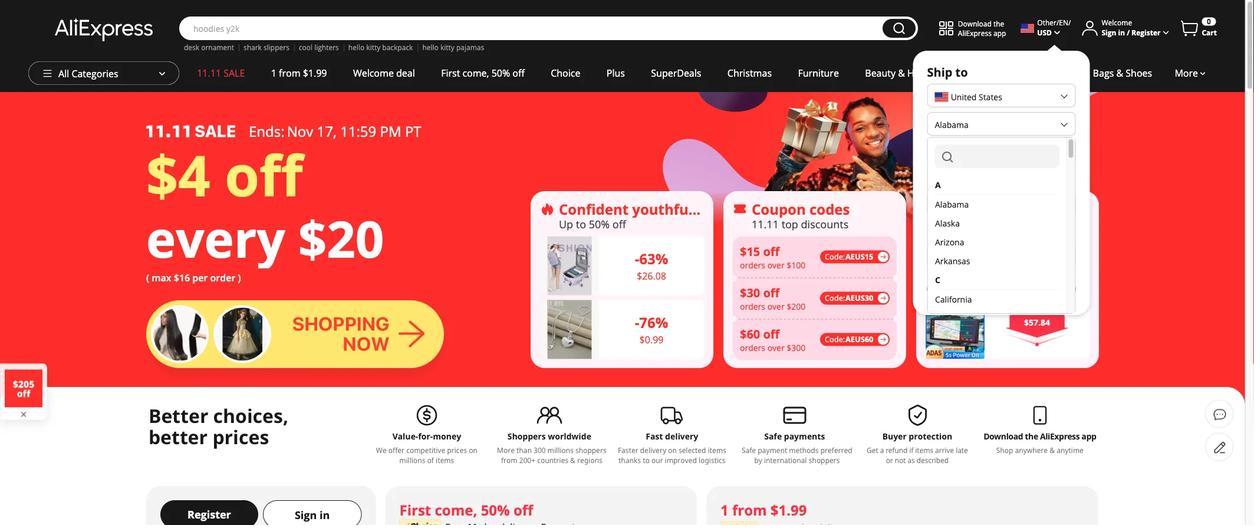 Task type: describe. For each thing, give the bounding box(es) containing it.
all
[[58, 67, 69, 80]]

cool
[[299, 42, 313, 52]]

/ for in
[[1128, 27, 1130, 37]]

ship
[[928, 64, 953, 80]]

big
[[1001, 217, 1016, 231]]

) inside every $20 ( max $16 per order )
[[238, 271, 241, 284]]

over for $60 off
[[768, 342, 785, 353]]

off inside $15 off orders over $100
[[764, 243, 780, 259]]

- for 76%
[[635, 313, 640, 332]]

per
[[193, 271, 208, 284]]

0 vertical spatial 1
[[271, 67, 277, 79]]

3 alabama from the top
[[935, 199, 969, 210]]

coupon bg image
[[733, 236, 897, 360]]

0 vertical spatial )
[[978, 251, 980, 262]]

euro
[[958, 251, 976, 262]]

plus
[[607, 67, 625, 79]]

( inside every $20 ( max $16 per order )
[[146, 271, 149, 284]]

11.11 for coupon codes
[[752, 217, 779, 231]]

beauty & health link
[[853, 61, 950, 85]]

off inside $30 off orders over $200
[[764, 284, 780, 301]]

- for 63%
[[635, 249, 640, 268]]

language
[[928, 172, 984, 188]]

superdeals link
[[638, 61, 715, 85]]

desk ornament link
[[184, 42, 234, 52]]

a alabama
[[935, 179, 969, 210]]

states
[[979, 92, 1003, 103]]

17,
[[317, 122, 337, 141]]

sale
[[224, 67, 245, 79]]

0 vertical spatial 50%
[[492, 67, 510, 79]]

ornament
[[201, 42, 234, 52]]

slippers
[[264, 42, 290, 52]]

hello for hello kitty pajamas
[[423, 42, 439, 52]]

toys & games
[[963, 67, 1026, 79]]

app
[[994, 28, 1007, 38]]

$200
[[787, 301, 806, 312]]

$30 off orders over $200
[[740, 284, 806, 312]]

0 vertical spatial 1 from $1.99 link
[[258, 61, 340, 85]]

welcome deal
[[353, 67, 415, 79]]

over for $30 off
[[768, 301, 785, 312]]

aeus30
[[846, 293, 874, 303]]

& inside 'luggage, bags & shoes' link
[[1117, 67, 1124, 79]]

other/ en /
[[1038, 18, 1072, 27]]

-76% $0.99
[[635, 313, 669, 346]]

shark
[[244, 42, 262, 52]]

pt
[[405, 122, 422, 141]]

toys & games link
[[950, 61, 1039, 85]]

1 vertical spatial 50%
[[589, 217, 610, 231]]

1 horizontal spatial (
[[953, 251, 956, 262]]

styles
[[697, 199, 738, 219]]

deal
[[396, 67, 415, 79]]

-63% $26.08
[[635, 249, 669, 282]]

shark slippers link
[[244, 42, 290, 52]]

luggage,
[[1052, 67, 1091, 79]]

hello kitty pajamas link
[[423, 42, 484, 52]]

every $20 ( max $16 per order )
[[146, 204, 384, 284]]

download the aliexpress app
[[959, 18, 1007, 38]]

11.11 sale
[[197, 67, 245, 79]]

luggage, bags & shoes
[[1052, 67, 1153, 79]]

11.11 sale link
[[184, 61, 258, 85]]

eur ( euro )
[[935, 251, 980, 262]]

bags
[[1094, 67, 1115, 79]]

kitty for pajamas
[[441, 42, 455, 52]]

orders for $15
[[740, 259, 766, 271]]

sign in / register
[[1102, 27, 1161, 37]]

toys
[[963, 67, 983, 79]]

in for sign in / register
[[1119, 27, 1126, 37]]

0 horizontal spatial from
[[279, 67, 301, 79]]

lighters
[[315, 42, 339, 52]]

english
[[935, 199, 963, 210]]

1 horizontal spatial 1
[[721, 500, 729, 519]]

code: aeus60
[[825, 334, 874, 345]]

cart
[[1203, 28, 1218, 37]]

cool lighters link
[[299, 42, 339, 52]]

ship to
[[928, 64, 969, 80]]

1 vertical spatial come,
[[435, 500, 478, 519]]

$0.99
[[640, 333, 664, 346]]

discounts
[[801, 217, 849, 231]]

orders for $60
[[740, 342, 766, 353]]

to for up
[[576, 217, 586, 231]]

0 vertical spatial first come, 50% off
[[441, 67, 525, 79]]

0 horizontal spatial 11.11
[[197, 67, 221, 79]]

eur
[[935, 251, 951, 262]]

california
[[935, 294, 972, 305]]

christmas
[[728, 67, 772, 79]]

code: for $60 off
[[825, 334, 846, 345]]

hello for hello kitty backpack
[[349, 42, 365, 52]]

united states
[[951, 92, 1003, 103]]

0 horizontal spatial $1.99
[[303, 67, 327, 79]]

over for $15 off
[[768, 259, 785, 271]]

nov
[[287, 122, 313, 141]]

aeus60
[[846, 334, 874, 345]]

aeus15
[[846, 252, 874, 262]]

choice image
[[400, 519, 441, 525]]

en
[[1060, 18, 1069, 27]]

0 vertical spatial come,
[[463, 67, 489, 79]]

hello kitty backpack
[[349, 42, 413, 52]]

welcome for welcome deal
[[353, 67, 394, 79]]

$60 off orders over $300
[[740, 326, 806, 353]]

kitty for backpack
[[367, 42, 381, 52]]

$4
[[146, 136, 210, 213]]

1 vertical spatial first
[[400, 500, 431, 519]]

united
[[951, 92, 977, 103]]

hoodies y2k text field
[[188, 22, 877, 34]]

1 horizontal spatial first
[[441, 67, 460, 79]]

currency
[[928, 224, 981, 240]]

1 vertical spatial from
[[733, 500, 767, 519]]

colorado
[[935, 312, 971, 324]]

1 horizontal spatial 1 from $1.99
[[721, 500, 807, 519]]

shoes
[[1126, 67, 1153, 79]]

games
[[995, 67, 1026, 79]]

up
[[559, 217, 574, 231]]

furniture
[[798, 67, 839, 79]]

top
[[782, 217, 799, 231]]

every
[[146, 204, 285, 273]]

code: aeus15
[[825, 252, 874, 262]]

0 vertical spatial register
[[1132, 27, 1161, 37]]

1 alabama from the top
[[935, 119, 969, 130]]

0 vertical spatial 1 from $1.99
[[271, 67, 327, 79]]

$60
[[740, 326, 761, 342]]

c california
[[935, 274, 972, 305]]



Task type: vqa. For each thing, say whether or not it's contained in the screenshot.
'-' in the "-71% $6.43"
no



Task type: locate. For each thing, give the bounding box(es) containing it.
code: aeus30
[[825, 293, 874, 303]]

orders inside $60 off orders over $300
[[740, 342, 766, 353]]

choice link
[[538, 61, 594, 85]]

2 vertical spatial 50%
[[481, 500, 510, 519]]

1 horizontal spatial icon image
[[733, 202, 747, 216]]

1 vertical spatial -
[[635, 313, 640, 332]]

1 horizontal spatial from
[[733, 500, 767, 519]]

1 horizontal spatial sign
[[1102, 27, 1117, 37]]

1 vertical spatial superdeals
[[945, 199, 1025, 219]]

0 vertical spatial code:
[[825, 252, 846, 262]]

11.11 save big
[[945, 217, 1016, 231]]

1 vertical spatial $1.99
[[771, 500, 807, 519]]

1 horizontal spatial welcome
[[1102, 18, 1133, 27]]

0 vertical spatial orders
[[740, 259, 766, 271]]

3 icon image from the left
[[926, 202, 940, 216]]

2 hello from the left
[[423, 42, 439, 52]]

& right toys on the top of page
[[986, 67, 993, 79]]

$15
[[740, 243, 761, 259]]

& left health
[[899, 67, 906, 79]]

$57.84 link
[[926, 300, 1090, 359]]

welcome down hello kitty backpack link
[[353, 67, 394, 79]]

2 & from the left
[[986, 67, 993, 79]]

1 vertical spatial first come, 50% off link
[[386, 486, 697, 525]]

code: left aeus30
[[825, 293, 846, 303]]

beauty & health
[[866, 67, 937, 79]]

2 - from the top
[[635, 313, 640, 332]]

code: left aeus60
[[825, 334, 846, 345]]

- down $26.08
[[635, 313, 640, 332]]

code: for $30 off
[[825, 293, 846, 303]]

orders inside $15 off orders over $100
[[740, 259, 766, 271]]

icon image left confident
[[540, 202, 555, 216]]

2 horizontal spatial &
[[1117, 67, 1124, 79]]

0 horizontal spatial )
[[238, 271, 241, 284]]

0 horizontal spatial 1 from $1.99
[[271, 67, 327, 79]]

) right euro at right top
[[978, 251, 980, 262]]

1 - from the top
[[635, 249, 640, 268]]

& for toys
[[986, 67, 993, 79]]

over
[[768, 259, 785, 271], [768, 301, 785, 312], [768, 342, 785, 353]]

None field
[[935, 145, 1060, 168]]

0 horizontal spatial 1 from $1.99 link
[[258, 61, 340, 85]]

& inside toys & games link
[[986, 67, 993, 79]]

over left the '$200'
[[768, 301, 785, 312]]

register
[[1132, 27, 1161, 37], [188, 507, 231, 522]]

categories
[[72, 67, 118, 80]]

to
[[956, 64, 969, 80], [576, 217, 586, 231]]

1 vertical spatial 1
[[721, 500, 729, 519]]

come,
[[463, 67, 489, 79], [435, 500, 478, 519]]

all categories
[[58, 67, 118, 80]]

) right order at the bottom
[[238, 271, 241, 284]]

ends: nov 17, 11:59 pm pt
[[249, 122, 422, 141]]

0 vertical spatial to
[[956, 64, 969, 80]]

2 vertical spatial alabama
[[935, 199, 969, 210]]

health
[[908, 67, 937, 79]]

0 horizontal spatial to
[[576, 217, 586, 231]]

off inside $60 off orders over $300
[[764, 326, 780, 342]]

hello right backpack in the left of the page
[[423, 42, 439, 52]]

the
[[994, 18, 1005, 28]]

2 alabama from the top
[[935, 147, 969, 158]]

icon image left coupon at the top right of page
[[733, 202, 747, 216]]

11.11 left sale
[[197, 67, 221, 79]]

1 vertical spatial 1 from $1.99
[[721, 500, 807, 519]]

0 vertical spatial from
[[279, 67, 301, 79]]

luggage, bags & shoes link
[[1039, 61, 1166, 85]]

1 horizontal spatial 11.11
[[752, 217, 779, 231]]

coupon codes
[[752, 199, 850, 219]]

download
[[959, 18, 992, 28]]

0 vertical spatial welcome
[[1102, 18, 1133, 27]]

cool lighters
[[299, 42, 339, 52]]

2 over from the top
[[768, 301, 785, 312]]

0 vertical spatial (
[[953, 251, 956, 262]]

1 vertical spatial welcome
[[353, 67, 394, 79]]

2 icon image from the left
[[733, 202, 747, 216]]

1 vertical spatial 1 from $1.99 link
[[707, 486, 1099, 525]]

1 & from the left
[[899, 67, 906, 79]]

0 horizontal spatial sign
[[295, 508, 317, 522]]

sign
[[1102, 27, 1117, 37], [295, 508, 317, 522]]

off
[[513, 67, 525, 79], [225, 136, 303, 213], [613, 217, 626, 231], [764, 243, 780, 259], [764, 284, 780, 301], [764, 326, 780, 342], [514, 500, 534, 519]]

hello kitty backpack link
[[349, 42, 413, 52]]

1 vertical spatial over
[[768, 301, 785, 312]]

to right ship
[[956, 64, 969, 80]]

/ up shoes
[[1128, 27, 1130, 37]]

over left $100
[[768, 259, 785, 271]]

$4 off
[[146, 136, 303, 213]]

c
[[935, 274, 941, 285]]

0 horizontal spatial 1
[[271, 67, 277, 79]]

0 vertical spatial sign
[[1102, 27, 1117, 37]]

2 horizontal spatial 11.11
[[945, 217, 972, 231]]

( right eur
[[953, 251, 956, 262]]

1 from $1.99 link
[[258, 61, 340, 85], [707, 486, 1099, 525]]

close image
[[19, 410, 28, 419]]

in for sign in
[[320, 508, 330, 522]]

1 horizontal spatial )
[[978, 251, 980, 262]]

christmas link
[[715, 61, 785, 85]]

11.11 for superdeals
[[945, 217, 972, 231]]

2 orders from the top
[[740, 301, 766, 312]]

11.11 top discounts
[[752, 217, 849, 231]]

/ for en
[[1069, 18, 1072, 27]]

welcome
[[1102, 18, 1133, 27], [353, 67, 394, 79]]

1 horizontal spatial &
[[986, 67, 993, 79]]

orders for $30
[[740, 301, 766, 312]]

alabama down united
[[935, 119, 969, 130]]

save up $57.84 link
[[991, 283, 1013, 295]]

shark slippers
[[244, 42, 290, 52]]

0 horizontal spatial /
[[1069, 18, 1072, 27]]

over inside $60 off orders over $300
[[768, 342, 785, 353]]

icon image for confident
[[540, 202, 555, 216]]

plus link
[[594, 61, 638, 85]]

/ right other/
[[1069, 18, 1072, 27]]

save left big
[[975, 217, 998, 231]]

icon image up alaska
[[926, 202, 940, 216]]

pm
[[380, 122, 402, 141]]

0 horizontal spatial icon image
[[540, 202, 555, 216]]

2 vertical spatial over
[[768, 342, 785, 353]]

1 orders from the top
[[740, 259, 766, 271]]

sign for sign in
[[295, 508, 317, 522]]

$100
[[787, 259, 806, 271]]

1 horizontal spatial hello
[[423, 42, 439, 52]]

0 vertical spatial in
[[1119, 27, 1126, 37]]

$20
[[298, 204, 384, 273]]

11:59
[[340, 122, 377, 141]]

1 vertical spatial (
[[146, 271, 149, 284]]

first
[[441, 67, 460, 79], [400, 500, 431, 519]]

$300
[[787, 342, 806, 353]]

choice
[[551, 67, 581, 79]]

1 over from the top
[[768, 259, 785, 271]]

youthful
[[633, 199, 693, 219]]

up to 50% off
[[559, 217, 626, 231]]

3 orders from the top
[[740, 342, 766, 353]]

desk ornament
[[184, 42, 234, 52]]

code: left aeus15
[[825, 252, 846, 262]]

$30
[[740, 284, 761, 301]]

kitty left backpack in the left of the page
[[367, 42, 381, 52]]

& for beauty
[[899, 67, 906, 79]]

- inside -76% $0.99
[[635, 313, 640, 332]]

& right bags
[[1117, 67, 1124, 79]]

orders up $30
[[740, 259, 766, 271]]

to for ship
[[956, 64, 969, 80]]

1 vertical spatial sign
[[295, 508, 317, 522]]

1 icon image from the left
[[540, 202, 555, 216]]

- up $26.08
[[635, 249, 640, 268]]

0 vertical spatial $1.99
[[303, 67, 327, 79]]

0 horizontal spatial kitty
[[367, 42, 381, 52]]

code: for $15 off
[[825, 252, 846, 262]]

$26.08
[[637, 270, 667, 282]]

1 vertical spatial orders
[[740, 301, 766, 312]]

1 horizontal spatial 1 from $1.99 link
[[707, 486, 1099, 525]]

1 vertical spatial alabama
[[935, 147, 969, 158]]

0 horizontal spatial (
[[146, 271, 149, 284]]

1 horizontal spatial to
[[956, 64, 969, 80]]

76%
[[640, 313, 669, 332]]

coupon
[[752, 199, 806, 219]]

1 vertical spatial register
[[188, 507, 231, 522]]

0 horizontal spatial welcome
[[353, 67, 394, 79]]

1 horizontal spatial /
[[1128, 27, 1130, 37]]

1 horizontal spatial in
[[1119, 27, 1126, 37]]

2 code: from the top
[[825, 293, 846, 303]]

0 horizontal spatial &
[[899, 67, 906, 79]]

2 horizontal spatial icon image
[[926, 202, 940, 216]]

beauty
[[866, 67, 896, 79]]

1 kitty from the left
[[367, 42, 381, 52]]

2 vertical spatial orders
[[740, 342, 766, 353]]

11.11 left top
[[752, 217, 779, 231]]

product image image
[[548, 236, 592, 295], [926, 236, 985, 295], [548, 300, 592, 359], [926, 300, 985, 359]]

welcome for welcome
[[1102, 18, 1133, 27]]

0 horizontal spatial register
[[188, 507, 231, 522]]

1 code: from the top
[[825, 252, 846, 262]]

alabama up alaska
[[935, 199, 969, 210]]

orders left $300
[[740, 342, 766, 353]]

furniture link
[[785, 61, 853, 85]]

$15 off orders over $100
[[740, 243, 806, 271]]

alaska
[[935, 217, 960, 229]]

icon image
[[540, 202, 555, 216], [733, 202, 747, 216], [926, 202, 940, 216]]

0 vertical spatial over
[[768, 259, 785, 271]]

2 vertical spatial code:
[[825, 334, 846, 345]]

welcome up bags
[[1102, 18, 1133, 27]]

sign for sign in / register
[[1102, 27, 1117, 37]]

0 vertical spatial -
[[635, 249, 640, 268]]

1 vertical spatial )
[[238, 271, 241, 284]]

2 kitty from the left
[[441, 42, 455, 52]]

3 over from the top
[[768, 342, 785, 353]]

0 vertical spatial save
[[975, 217, 998, 231]]

1 horizontal spatial $1.99
[[771, 500, 807, 519]]

hello kitty pajamas
[[423, 42, 484, 52]]

hello right the lighters
[[349, 42, 365, 52]]

welcome inside "link"
[[353, 67, 394, 79]]

0 cart
[[1203, 17, 1218, 37]]

orders inside $30 off orders over $200
[[740, 301, 766, 312]]

3 & from the left
[[1117, 67, 1124, 79]]

1 vertical spatial save
[[991, 283, 1013, 295]]

kitty left "pajamas"
[[441, 42, 455, 52]]

0 vertical spatial alabama
[[935, 119, 969, 130]]

None button
[[883, 19, 916, 38]]

icon image for coupon
[[733, 202, 747, 216]]

1 vertical spatial to
[[576, 217, 586, 231]]

0
[[1208, 17, 1212, 26]]

$57.84
[[1025, 317, 1051, 328]]

0 horizontal spatial first
[[400, 500, 431, 519]]

kitty
[[367, 42, 381, 52], [441, 42, 455, 52]]

0 horizontal spatial in
[[320, 508, 330, 522]]

over inside $15 off orders over $100
[[768, 259, 785, 271]]

a
[[935, 179, 941, 190]]

1 horizontal spatial kitty
[[441, 42, 455, 52]]

11.11 up arizona
[[945, 217, 972, 231]]

ends:
[[249, 122, 285, 141]]

(
[[953, 251, 956, 262], [146, 271, 149, 284]]

codes
[[810, 199, 850, 219]]

1 vertical spatial code:
[[825, 293, 846, 303]]

alabama up language
[[935, 147, 969, 158]]

3 code: from the top
[[825, 334, 846, 345]]

max
[[152, 271, 171, 284]]

1 horizontal spatial register
[[1132, 27, 1161, 37]]

0 horizontal spatial superdeals
[[651, 67, 702, 79]]

1 vertical spatial in
[[320, 508, 330, 522]]

1 hello from the left
[[349, 42, 365, 52]]

0 vertical spatial first come, 50% off link
[[428, 61, 538, 85]]

& inside beauty & health 'link'
[[899, 67, 906, 79]]

0 horizontal spatial hello
[[349, 42, 365, 52]]

backpack
[[382, 42, 413, 52]]

( left max
[[146, 271, 149, 284]]

over left $300
[[768, 342, 785, 353]]

1 vertical spatial first come, 50% off
[[400, 500, 534, 519]]

hello
[[349, 42, 365, 52], [423, 42, 439, 52]]

- inside -63% $26.08
[[635, 249, 640, 268]]

/
[[1069, 18, 1072, 27], [1128, 27, 1130, 37]]

-
[[635, 249, 640, 268], [635, 313, 640, 332]]

0 vertical spatial first
[[441, 67, 460, 79]]

over inside $30 off orders over $200
[[768, 301, 785, 312]]

orders
[[740, 259, 766, 271], [740, 301, 766, 312], [740, 342, 766, 353]]

1 horizontal spatial superdeals
[[945, 199, 1025, 219]]

to right up
[[576, 217, 586, 231]]

orders up $60
[[740, 301, 766, 312]]

0 vertical spatial superdeals
[[651, 67, 702, 79]]

)
[[978, 251, 980, 262], [238, 271, 241, 284]]

63%
[[640, 249, 669, 268]]

pop picture image
[[5, 370, 42, 407]]

11.11
[[197, 67, 221, 79], [752, 217, 779, 231], [945, 217, 972, 231]]

$16
[[174, 271, 190, 284]]



